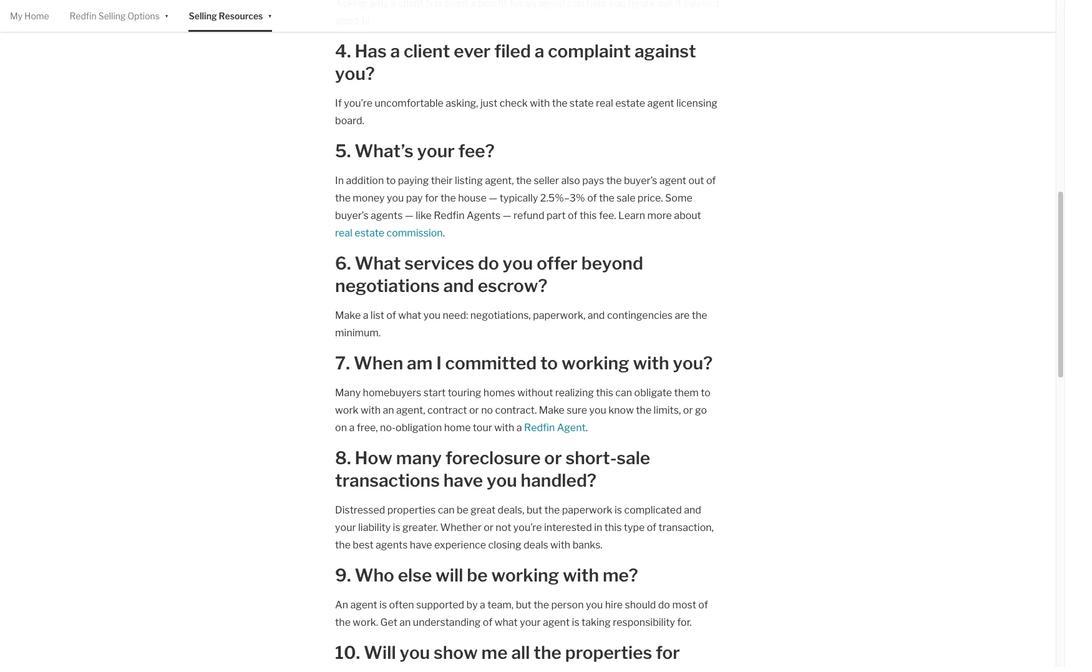 Task type: vqa. For each thing, say whether or not it's contained in the screenshot.
buy ▾ at the top left of the page
no



Task type: describe. For each thing, give the bounding box(es) containing it.
you inside an agent is often supported by a team, but the person you hire should do most of the work. get an understanding of what your agent is taking responsibility for.
[[586, 599, 603, 611]]

is down person
[[572, 617, 580, 629]]

about
[[674, 210, 702, 222]]

real inside if you're uncomfortable asking, just check with the state real estate agent licensing board.
[[596, 97, 614, 109]]

me
[[482, 642, 508, 664]]

with inside if you're uncomfortable asking, just check with the state real estate agent licensing board.
[[530, 97, 550, 109]]

been
[[445, 0, 468, 9]]

what inside make a list of what you need: negotiations, paperwork, and contingencies are the minimum.
[[398, 310, 422, 322]]

do inside 6. what services do you offer beyond negotiations and escrow?
[[478, 253, 499, 274]]

the inside the many homebuyers start touring homes without realizing this can obligate them to work with an agent, contract or no contract. make sure you know the limits, or go on a free, no-obligation home tour with a
[[636, 405, 652, 416]]

2 horizontal spatial —
[[503, 210, 512, 222]]

for inside in addition to paying their listing agent, the seller also pays the buyer's agent out of the money you pay for the house — typically 2.5%–3% of the sale price. some buyer's agents — like redfin agents — refund part of this fee. learn more about real estate commission .
[[425, 192, 439, 204]]

beyond
[[582, 253, 644, 274]]

contract
[[428, 405, 467, 416]]

1 horizontal spatial —
[[489, 192, 498, 204]]

minimum.
[[335, 327, 381, 339]]

free,
[[357, 422, 378, 434]]

in
[[335, 175, 344, 187]]

you inside the asking why a client has been a bad fit for an agent can help you figure out if you're a good fit.
[[609, 0, 626, 9]]

redfin agent .
[[524, 422, 588, 434]]

know
[[609, 405, 634, 416]]

. inside in addition to paying their listing agent, the seller also pays the buyer's agent out of the money you pay for the house — typically 2.5%–3% of the sale price. some buyer's agents — like redfin agents — refund part of this fee. learn more about real estate commission .
[[443, 227, 445, 239]]

no
[[481, 405, 493, 416]]

this inside the many homebuyers start touring homes without realizing this can obligate them to work with an agent, contract or no contract. make sure you know the limits, or go on a free, no-obligation home tour with a
[[596, 387, 614, 399]]

what's
[[355, 140, 414, 162]]

a right has
[[391, 41, 400, 62]]

state
[[570, 97, 594, 109]]

what inside an agent is often supported by a team, but the person you hire should do most of the work. get an understanding of what your agent is taking responsibility for.
[[495, 617, 518, 629]]

your inside an agent is often supported by a team, but the person you hire should do most of the work. get an understanding of what your agent is taking responsibility for.
[[520, 617, 541, 629]]

the inside make a list of what you need: negotiations, paperwork, and contingencies are the minimum.
[[692, 310, 708, 322]]

figure
[[628, 0, 656, 9]]

a right filed
[[535, 41, 545, 62]]

person
[[552, 599, 584, 611]]

can inside distressed properties can be great deals, but the paperwork is complicated and your liability is greater. whether or not you're interested in this type of transaction, the best agents have experience closing deals with banks.
[[438, 504, 455, 516]]

this inside in addition to paying their listing agent, the seller also pays the buyer's agent out of the money you pay for the house — typically 2.5%–3% of the sale price. some buyer's agents — like redfin agents — refund part of this fee. learn more about real estate commission .
[[580, 210, 597, 222]]

homes
[[484, 387, 516, 399]]

the down the an at the bottom left of the page
[[335, 617, 351, 629]]

short-
[[566, 448, 617, 469]]

1 vertical spatial .
[[586, 422, 588, 434]]

of inside distressed properties can be great deals, but the paperwork is complicated and your liability is greater. whether or not you're interested in this type of transaction, the best agents have experience closing deals with banks.
[[647, 522, 657, 534]]

transactions
[[335, 470, 440, 491]]

interested
[[544, 522, 592, 534]]

by
[[467, 599, 478, 611]]

1 horizontal spatial working
[[562, 353, 630, 374]]

8. how many foreclosure or short-sale transactions have you handled?
[[335, 448, 651, 491]]

am
[[407, 353, 433, 374]]

paperwork
[[562, 504, 613, 516]]

1 horizontal spatial to
[[541, 353, 558, 374]]

make a list of what you need: negotiations, paperwork, and contingencies are the minimum.
[[335, 310, 708, 339]]

and inside 6. what services do you offer beyond negotiations and escrow?
[[444, 275, 474, 297]]

whether
[[440, 522, 482, 534]]

9.
[[335, 565, 351, 586]]

a right 'if'
[[715, 0, 720, 9]]

properties inside distressed properties can be great deals, but the paperwork is complicated and your liability is greater. whether or not you're interested in this type of transaction, the best agents have experience closing deals with banks.
[[388, 504, 436, 516]]

ever
[[454, 41, 491, 62]]

i
[[436, 353, 442, 374]]

else
[[398, 565, 432, 586]]

fit.
[[361, 15, 373, 27]]

many
[[396, 448, 442, 469]]

4.
[[335, 41, 351, 62]]

an agent is often supported by a team, but the person you hire should do most of the work. get an understanding of what your agent is taking responsibility for.
[[335, 599, 708, 629]]

understanding
[[413, 617, 481, 629]]

commission
[[387, 227, 443, 239]]

many homebuyers start touring homes without realizing this can obligate them to work with an agent, contract or no contract. make sure you know the limits, or go on a free, no-obligation home tour with a
[[335, 387, 711, 434]]

you inside the many homebuyers start touring homes without realizing this can obligate them to work with an agent, contract or no contract. make sure you know the limits, or go on a free, no-obligation home tour with a
[[590, 405, 607, 416]]

pays
[[583, 175, 604, 187]]

licensing
[[677, 97, 718, 109]]

if
[[335, 97, 342, 109]]

but inside an agent is often supported by a team, but the person you hire should do most of the work. get an understanding of what your agent is taking responsibility for.
[[516, 599, 532, 611]]

selling resources ▾
[[189, 10, 272, 21]]

complaint
[[548, 41, 631, 62]]

10. will you show me all the properties for sale?
[[335, 642, 680, 667]]

money
[[353, 192, 385, 204]]

or inside 8. how many foreclosure or short-sale transactions have you handled?
[[545, 448, 562, 469]]

my
[[10, 11, 23, 21]]

to inside the many homebuyers start touring homes without realizing this can obligate them to work with an agent, contract or no contract. make sure you know the limits, or go on a free, no-obligation home tour with a
[[701, 387, 711, 399]]

agents inside in addition to paying their listing agent, the seller also pays the buyer's agent out of the money you pay for the house — typically 2.5%–3% of the sale price. some buyer's agents — like redfin agents — refund part of this fee. learn more about real estate commission .
[[371, 210, 403, 222]]

real estate commission link
[[335, 227, 443, 239]]

sale?
[[335, 665, 378, 667]]

0 vertical spatial your
[[417, 140, 455, 162]]

do inside an agent is often supported by a team, but the person you hire should do most of the work. get an understanding of what your agent is taking responsibility for.
[[658, 599, 670, 611]]

can inside the asking why a client has been a bad fit for an agent can help you figure out if you're a good fit.
[[568, 0, 585, 9]]

this inside distressed properties can be great deals, but the paperwork is complicated and your liability is greater. whether or not you're interested in this type of transaction, the best agents have experience closing deals with banks.
[[605, 522, 622, 534]]

responsibility
[[613, 617, 675, 629]]

and inside distressed properties can be great deals, but the paperwork is complicated and your liability is greater. whether or not you're interested in this type of transaction, the best agents have experience closing deals with banks.
[[684, 504, 702, 516]]

▾ inside "selling resources ▾"
[[268, 10, 272, 20]]

properties inside 10. will you show me all the properties for sale?
[[565, 642, 653, 664]]

can inside the many homebuyers start touring homes without realizing this can obligate them to work with an agent, contract or no contract. make sure you know the limits, or go on a free, no-obligation home tour with a
[[616, 387, 633, 399]]

distressed
[[335, 504, 385, 516]]

estate inside in addition to paying their listing agent, the seller also pays the buyer's agent out of the money you pay for the house — typically 2.5%–3% of the sale price. some buyer's agents — like redfin agents — refund part of this fee. learn more about real estate commission .
[[355, 227, 385, 239]]

limits,
[[654, 405, 681, 416]]

2.5%–3%
[[541, 192, 585, 204]]

the left person
[[534, 599, 549, 611]]

▾ inside "redfin selling options ▾"
[[165, 10, 169, 20]]

more
[[648, 210, 672, 222]]

a right on
[[349, 422, 355, 434]]

with up obligate
[[633, 353, 670, 374]]

the down "their"
[[441, 192, 456, 204]]

contract.
[[495, 405, 537, 416]]

board.
[[335, 115, 365, 127]]

client for has
[[399, 0, 424, 9]]

agents inside distressed properties can be great deals, but the paperwork is complicated and your liability is greater. whether or not you're interested in this type of transaction, the best agents have experience closing deals with banks.
[[376, 539, 408, 551]]

for inside the asking why a client has been a bad fit for an agent can help you figure out if you're a good fit.
[[510, 0, 523, 9]]

the inside 10. will you show me all the properties for sale?
[[534, 642, 562, 664]]

taking
[[582, 617, 611, 629]]

closing
[[489, 539, 522, 551]]

agent, inside the many homebuyers start touring homes without realizing this can obligate them to work with an agent, contract or no contract. make sure you know the limits, or go on a free, no-obligation home tour with a
[[396, 405, 426, 416]]

1 horizontal spatial buyer's
[[624, 175, 658, 187]]

no-
[[380, 422, 396, 434]]

uncomfortable
[[375, 97, 444, 109]]

the left best
[[335, 539, 351, 551]]

asking
[[335, 0, 368, 9]]

agents
[[467, 210, 501, 222]]

or left go
[[683, 405, 693, 416]]

the up typically
[[516, 175, 532, 187]]

obligation
[[396, 422, 442, 434]]

is up get
[[380, 599, 387, 611]]

in
[[594, 522, 603, 534]]

a inside make a list of what you need: negotiations, paperwork, and contingencies are the minimum.
[[363, 310, 369, 322]]

1 vertical spatial buyer's
[[335, 210, 369, 222]]

make inside make a list of what you need: negotiations, paperwork, and contingencies are the minimum.
[[335, 310, 361, 322]]

help
[[587, 0, 607, 9]]

a left bad
[[471, 0, 476, 9]]

agent inside the asking why a client has been a bad fit for an agent can help you figure out if you're a good fit.
[[539, 0, 566, 9]]

an inside an agent is often supported by a team, but the person you hire should do most of the work. get an understanding of what your agent is taking responsibility for.
[[400, 617, 411, 629]]

list
[[371, 310, 385, 322]]

them
[[675, 387, 699, 399]]

have inside distressed properties can be great deals, but the paperwork is complicated and your liability is greater. whether or not you're interested in this type of transaction, the best agents have experience closing deals with banks.
[[410, 539, 432, 551]]

paying
[[398, 175, 429, 187]]

why
[[370, 0, 389, 9]]

have inside 8. how many foreclosure or short-sale transactions have you handled?
[[444, 470, 483, 491]]

in addition to paying their listing agent, the seller also pays the buyer's agent out of the money you pay for the house — typically 2.5%–3% of the sale price. some buyer's agents — like redfin agents — refund part of this fee. learn more about real estate commission .
[[335, 175, 716, 239]]

get
[[381, 617, 398, 629]]

offer
[[537, 253, 578, 274]]

the right pays
[[607, 175, 622, 187]]

should
[[625, 599, 656, 611]]

against
[[635, 41, 697, 62]]

when
[[354, 353, 403, 374]]

agent inside if you're uncomfortable asking, just check with the state real estate agent licensing board.
[[648, 97, 675, 109]]

filed
[[495, 41, 531, 62]]

redfin selling options link
[[70, 0, 160, 32]]

many
[[335, 387, 361, 399]]



Task type: locate. For each thing, give the bounding box(es) containing it.
0 horizontal spatial do
[[478, 253, 499, 274]]

redfin right home
[[70, 11, 97, 21]]

with down banks.
[[563, 565, 599, 586]]

agent, up obligation
[[396, 405, 426, 416]]

1 horizontal spatial agent,
[[485, 175, 514, 187]]

the down in
[[335, 192, 351, 204]]

just
[[481, 97, 498, 109]]

1 vertical spatial your
[[335, 522, 356, 534]]

0 vertical spatial do
[[478, 253, 499, 274]]

sale
[[617, 192, 636, 204], [617, 448, 651, 469]]

learn
[[619, 210, 646, 222]]

if
[[676, 0, 682, 9]]

for down for.
[[656, 642, 680, 664]]

0 horizontal spatial your
[[335, 522, 356, 534]]

fee?
[[459, 140, 495, 162]]

1 horizontal spatial and
[[588, 310, 605, 322]]

what right list
[[398, 310, 422, 322]]

1 horizontal spatial out
[[689, 175, 704, 187]]

you inside in addition to paying their listing agent, the seller also pays the buyer's agent out of the money you pay for the house — typically 2.5%–3% of the sale price. some buyer's agents — like redfin agents — refund part of this fee. learn more about real estate commission .
[[387, 192, 404, 204]]

out left 'if'
[[658, 0, 673, 9]]

2 horizontal spatial can
[[616, 387, 633, 399]]

have up the great
[[444, 470, 483, 491]]

and right paperwork,
[[588, 310, 605, 322]]

out inside in addition to paying their listing agent, the seller also pays the buyer's agent out of the money you pay for the house — typically 2.5%–3% of the sale price. some buyer's agents — like redfin agents — refund part of this fee. learn more about real estate commission .
[[689, 175, 704, 187]]

selling inside "selling resources ▾"
[[189, 11, 217, 21]]

realizing
[[555, 387, 594, 399]]

1 sale from the top
[[617, 192, 636, 204]]

how
[[355, 448, 393, 469]]

estate inside if you're uncomfortable asking, just check with the state real estate agent licensing board.
[[616, 97, 646, 109]]

you're up the board.
[[344, 97, 373, 109]]

1 selling from the left
[[98, 11, 126, 21]]

have down greater.
[[410, 539, 432, 551]]

need:
[[443, 310, 468, 322]]

tour
[[473, 422, 492, 434]]

you're inside distressed properties can be great deals, but the paperwork is complicated and your liability is greater. whether or not you're interested in this type of transaction, the best agents have experience closing deals with banks.
[[514, 522, 542, 534]]

if you're uncomfortable asking, just check with the state real estate agent licensing board.
[[335, 97, 718, 127]]

client left ever
[[404, 41, 450, 62]]

fee.
[[599, 210, 617, 222]]

8.
[[335, 448, 351, 469]]

redfin for redfin selling options ▾
[[70, 11, 97, 21]]

client inside 4. has a client ever filed a complaint against you?
[[404, 41, 450, 62]]

a right by
[[480, 599, 486, 611]]

distressed properties can be great deals, but the paperwork is complicated and your liability is greater. whether or not you're interested in this type of transaction, the best agents have experience closing deals with banks.
[[335, 504, 714, 551]]

2 horizontal spatial redfin
[[524, 422, 555, 434]]

1 vertical spatial estate
[[355, 227, 385, 239]]

this
[[580, 210, 597, 222], [596, 387, 614, 399], [605, 522, 622, 534]]

your down distressed
[[335, 522, 356, 534]]

1 horizontal spatial ▾
[[268, 10, 272, 20]]

1 horizontal spatial properties
[[565, 642, 653, 664]]

redfin down contract.
[[524, 422, 555, 434]]

can
[[568, 0, 585, 9], [616, 387, 633, 399], [438, 504, 455, 516]]

and down services
[[444, 275, 474, 297]]

0 horizontal spatial make
[[335, 310, 361, 322]]

but
[[527, 504, 543, 516], [516, 599, 532, 611]]

0 horizontal spatial can
[[438, 504, 455, 516]]

1 horizontal spatial estate
[[616, 97, 646, 109]]

for right fit
[[510, 0, 523, 9]]

redfin right 'like'
[[434, 210, 465, 222]]

and up transaction,
[[684, 504, 702, 516]]

your up all
[[520, 617, 541, 629]]

a left list
[[363, 310, 369, 322]]

sale up learn at the right of page
[[617, 192, 636, 204]]

often
[[389, 599, 414, 611]]

0 vertical spatial out
[[658, 0, 673, 9]]

typically
[[500, 192, 538, 204]]

— down typically
[[503, 210, 512, 222]]

1 vertical spatial and
[[588, 310, 605, 322]]

0 horizontal spatial selling
[[98, 11, 126, 21]]

to inside in addition to paying their listing agent, the seller also pays the buyer's agent out of the money you pay for the house — typically 2.5%–3% of the sale price. some buyer's agents — like redfin agents — refund part of this fee. learn more about real estate commission .
[[386, 175, 396, 187]]

make up minimum. in the left of the page
[[335, 310, 361, 322]]

this left fee.
[[580, 210, 597, 222]]

paperwork,
[[533, 310, 586, 322]]

team,
[[488, 599, 514, 611]]

you down the foreclosure
[[487, 470, 517, 491]]

an right fit
[[525, 0, 537, 9]]

1 vertical spatial you?
[[673, 353, 713, 374]]

agent, inside in addition to paying their listing agent, the seller also pays the buyer's agent out of the money you pay for the house — typically 2.5%–3% of the sale price. some buyer's agents — like redfin agents — refund part of this fee. learn more about real estate commission .
[[485, 175, 514, 187]]

has
[[355, 41, 387, 62]]

handled?
[[521, 470, 597, 491]]

0 vertical spatial an
[[525, 0, 537, 9]]

the inside if you're uncomfortable asking, just check with the state real estate agent licensing board.
[[552, 97, 568, 109]]

but right deals,
[[527, 504, 543, 516]]

me?
[[603, 565, 638, 586]]

— up "agents"
[[489, 192, 498, 204]]

1 horizontal spatial an
[[400, 617, 411, 629]]

best
[[353, 539, 374, 551]]

work.
[[353, 617, 378, 629]]

buyer's down money
[[335, 210, 369, 222]]

out inside the asking why a client has been a bad fit for an agent can help you figure out if you're a good fit.
[[658, 0, 673, 9]]

sale inside 8. how many foreclosure or short-sale transactions have you handled?
[[617, 448, 651, 469]]

1 vertical spatial working
[[492, 565, 559, 586]]

2 sale from the top
[[617, 448, 651, 469]]

you left pay
[[387, 192, 404, 204]]

1 horizontal spatial .
[[586, 422, 588, 434]]

0 horizontal spatial estate
[[355, 227, 385, 239]]

negotiations
[[335, 275, 440, 297]]

of
[[707, 175, 716, 187], [588, 192, 597, 204], [568, 210, 578, 222], [387, 310, 396, 322], [647, 522, 657, 534], [699, 599, 708, 611], [483, 617, 493, 629]]

client inside the asking why a client has been a bad fit for an agent can help you figure out if you're a good fit.
[[399, 0, 424, 9]]

agent left licensing
[[648, 97, 675, 109]]

a right why
[[391, 0, 396, 9]]

type
[[624, 522, 645, 534]]

you're right 'if'
[[684, 0, 712, 9]]

you inside 10. will you show me all the properties for sale?
[[400, 642, 430, 664]]

0 vertical spatial real
[[596, 97, 614, 109]]

for.
[[678, 617, 692, 629]]

has
[[426, 0, 443, 9]]

1 vertical spatial agents
[[376, 539, 408, 551]]

—
[[489, 192, 498, 204], [405, 210, 414, 222], [503, 210, 512, 222]]

redfin for redfin agent .
[[524, 422, 555, 434]]

make inside the many homebuyers start touring homes without realizing this can obligate them to work with an agent, contract or no contract. make sure you know the limits, or go on a free, no-obligation home tour with a
[[539, 405, 565, 416]]

you're inside if you're uncomfortable asking, just check with the state real estate agent licensing board.
[[344, 97, 373, 109]]

you inside make a list of what you need: negotiations, paperwork, and contingencies are the minimum.
[[424, 310, 441, 322]]

0 horizontal spatial and
[[444, 275, 474, 297]]

1 horizontal spatial real
[[596, 97, 614, 109]]

show
[[434, 642, 478, 664]]

0 horizontal spatial real
[[335, 227, 353, 239]]

will
[[364, 642, 396, 664]]

0 horizontal spatial out
[[658, 0, 673, 9]]

of inside make a list of what you need: negotiations, paperwork, and contingencies are the minimum.
[[387, 310, 396, 322]]

you left need:
[[424, 310, 441, 322]]

1 vertical spatial for
[[425, 192, 439, 204]]

1 vertical spatial an
[[383, 405, 394, 416]]

1 vertical spatial client
[[404, 41, 450, 62]]

2 vertical spatial an
[[400, 617, 411, 629]]

1 vertical spatial you're
[[344, 97, 373, 109]]

you're
[[684, 0, 712, 9], [344, 97, 373, 109], [514, 522, 542, 534]]

0 horizontal spatial to
[[386, 175, 396, 187]]

agent up work.
[[351, 599, 377, 611]]

with down interested
[[551, 539, 571, 551]]

buyer's up price.
[[624, 175, 658, 187]]

do left most
[[658, 599, 670, 611]]

real up 6.
[[335, 227, 353, 239]]

1 horizontal spatial for
[[510, 0, 523, 9]]

you right will
[[400, 642, 430, 664]]

agent down person
[[543, 617, 570, 629]]

2 vertical spatial you're
[[514, 522, 542, 534]]

contingencies
[[607, 310, 673, 322]]

1 horizontal spatial make
[[539, 405, 565, 416]]

agent,
[[485, 175, 514, 187], [396, 405, 426, 416]]

1 vertical spatial be
[[467, 565, 488, 586]]

foreclosure
[[446, 448, 541, 469]]

you up the taking
[[586, 599, 603, 611]]

the right are
[[692, 310, 708, 322]]

to
[[386, 175, 396, 187], [541, 353, 558, 374], [701, 387, 711, 399]]

1 ▾ from the left
[[165, 10, 169, 20]]

an up no-
[[383, 405, 394, 416]]

or left not
[[484, 522, 494, 534]]

home
[[444, 422, 471, 434]]

1 horizontal spatial have
[[444, 470, 483, 491]]

agent up some
[[660, 175, 687, 187]]

0 vertical spatial what
[[398, 310, 422, 322]]

agents
[[371, 210, 403, 222], [376, 539, 408, 551]]

be right will
[[467, 565, 488, 586]]

0 vertical spatial agent,
[[485, 175, 514, 187]]

seller
[[534, 175, 559, 187]]

2 selling from the left
[[189, 11, 217, 21]]

resources
[[219, 11, 263, 21]]

an
[[525, 0, 537, 9], [383, 405, 394, 416], [400, 617, 411, 629]]

the up interested
[[545, 504, 560, 516]]

estate
[[616, 97, 646, 109], [355, 227, 385, 239]]

1 vertical spatial but
[[516, 599, 532, 611]]

properties down the taking
[[565, 642, 653, 664]]

to left paying
[[386, 175, 396, 187]]

your inside distressed properties can be great deals, but the paperwork is complicated and your liability is greater. whether or not you're interested in this type of transaction, the best agents have experience closing deals with banks.
[[335, 522, 356, 534]]

this up know
[[596, 387, 614, 399]]

an inside the many homebuyers start touring homes without realizing this can obligate them to work with an agent, contract or no contract. make sure you know the limits, or go on a free, no-obligation home tour with a
[[383, 405, 394, 416]]

the right all
[[534, 642, 562, 664]]

2 vertical spatial redfin
[[524, 422, 555, 434]]

can up whether
[[438, 504, 455, 516]]

1 horizontal spatial do
[[658, 599, 670, 611]]

agents down liability
[[376, 539, 408, 551]]

7. when am i committed to working with you?
[[335, 353, 713, 374]]

redfin inside "redfin selling options ▾"
[[70, 11, 97, 21]]

1 horizontal spatial what
[[495, 617, 518, 629]]

liability
[[358, 522, 391, 534]]

and inside make a list of what you need: negotiations, paperwork, and contingencies are the minimum.
[[588, 310, 605, 322]]

hire
[[605, 599, 623, 611]]

with down contract.
[[495, 422, 515, 434]]

or
[[469, 405, 479, 416], [683, 405, 693, 416], [545, 448, 562, 469], [484, 522, 494, 534]]

start
[[424, 387, 446, 399]]

for right pay
[[425, 192, 439, 204]]

0 vertical spatial .
[[443, 227, 445, 239]]

agent left help in the top right of the page
[[539, 0, 566, 9]]

2 horizontal spatial you're
[[684, 0, 712, 9]]

with right check
[[530, 97, 550, 109]]

▾ right the options
[[165, 10, 169, 20]]

0 horizontal spatial —
[[405, 210, 414, 222]]

bad
[[478, 0, 496, 9]]

▾
[[165, 10, 169, 20], [268, 10, 272, 20]]

2 horizontal spatial an
[[525, 0, 537, 9]]

real inside in addition to paying their listing agent, the seller also pays the buyer's agent out of the money you pay for the house — typically 2.5%–3% of the sale price. some buyer's agents — like redfin agents — refund part of this fee. learn more about real estate commission .
[[335, 227, 353, 239]]

2 vertical spatial your
[[520, 617, 541, 629]]

0 vertical spatial can
[[568, 0, 585, 9]]

1 vertical spatial can
[[616, 387, 633, 399]]

you're up deals
[[514, 522, 542, 534]]

0 vertical spatial properties
[[388, 504, 436, 516]]

0 horizontal spatial redfin
[[70, 11, 97, 21]]

. down sure
[[586, 422, 588, 434]]

will
[[436, 565, 463, 586]]

0 horizontal spatial .
[[443, 227, 445, 239]]

or inside distressed properties can be great deals, but the paperwork is complicated and your liability is greater. whether or not you're interested in this type of transaction, the best agents have experience closing deals with banks.
[[484, 522, 494, 534]]

pay
[[406, 192, 423, 204]]

client for ever
[[404, 41, 450, 62]]

1 vertical spatial to
[[541, 353, 558, 374]]

be inside distressed properties can be great deals, but the paperwork is complicated and your liability is greater. whether or not you're interested in this type of transaction, the best agents have experience closing deals with banks.
[[457, 504, 469, 516]]

0 vertical spatial but
[[527, 504, 543, 516]]

2 vertical spatial this
[[605, 522, 622, 534]]

1 horizontal spatial your
[[417, 140, 455, 162]]

0 horizontal spatial what
[[398, 310, 422, 322]]

to up go
[[701, 387, 711, 399]]

you're inside the asking why a client has been a bad fit for an agent can help you figure out if you're a good fit.
[[684, 0, 712, 9]]

sale inside in addition to paying their listing agent, the seller also pays the buyer's agent out of the money you pay for the house — typically 2.5%–3% of the sale price. some buyer's agents — like redfin agents — refund part of this fee. learn more about real estate commission .
[[617, 192, 636, 204]]

be up whether
[[457, 504, 469, 516]]

0 vertical spatial buyer's
[[624, 175, 658, 187]]

transaction,
[[659, 522, 714, 534]]

1 horizontal spatial redfin
[[434, 210, 465, 222]]

1 vertical spatial real
[[335, 227, 353, 239]]

properties up greater.
[[388, 504, 436, 516]]

▾ right resources
[[268, 10, 272, 20]]

you up escrow?
[[503, 253, 533, 274]]

fit
[[498, 0, 508, 9]]

1 vertical spatial what
[[495, 617, 518, 629]]

2 horizontal spatial to
[[701, 387, 711, 399]]

0 horizontal spatial you?
[[335, 63, 375, 84]]

what down team, on the left of the page
[[495, 617, 518, 629]]

4. has a client ever filed a complaint against you?
[[335, 41, 697, 84]]

the down obligate
[[636, 405, 652, 416]]

0 vertical spatial to
[[386, 175, 396, 187]]

a inside an agent is often supported by a team, but the person you hire should do most of the work. get an understanding of what your agent is taking responsibility for.
[[480, 599, 486, 611]]

with up free, at bottom
[[361, 405, 381, 416]]

0 horizontal spatial you're
[[344, 97, 373, 109]]

the up fee.
[[599, 192, 615, 204]]

you inside 6. what services do you offer beyond negotiations and escrow?
[[503, 253, 533, 274]]

. up services
[[443, 227, 445, 239]]

asking why a client has been a bad fit for an agent can help you figure out if you're a good fit.
[[335, 0, 720, 27]]

1 horizontal spatial you're
[[514, 522, 542, 534]]

for inside 10. will you show me all the properties for sale?
[[656, 642, 680, 664]]

who
[[355, 565, 394, 586]]

1 vertical spatial have
[[410, 539, 432, 551]]

0 vertical spatial for
[[510, 0, 523, 9]]

estate up the what
[[355, 227, 385, 239]]

1 horizontal spatial selling
[[189, 11, 217, 21]]

an right get
[[400, 617, 411, 629]]

you inside 8. how many foreclosure or short-sale transactions have you handled?
[[487, 470, 517, 491]]

a down contract.
[[517, 422, 522, 434]]

1 vertical spatial this
[[596, 387, 614, 399]]

— left 'like'
[[405, 210, 414, 222]]

are
[[675, 310, 690, 322]]

most
[[673, 599, 697, 611]]

you? inside 4. has a client ever filed a complaint against you?
[[335, 63, 375, 84]]

1 vertical spatial sale
[[617, 448, 651, 469]]

0 horizontal spatial buyer's
[[335, 210, 369, 222]]

selling inside "redfin selling options ▾"
[[98, 11, 126, 21]]

0 vertical spatial client
[[399, 0, 424, 9]]

asking,
[[446, 97, 479, 109]]

my home link
[[10, 0, 49, 32]]

0 horizontal spatial properties
[[388, 504, 436, 516]]

do up escrow?
[[478, 253, 499, 274]]

2 ▾ from the left
[[268, 10, 272, 20]]

your up "their"
[[417, 140, 455, 162]]

great
[[471, 504, 496, 516]]

0 horizontal spatial have
[[410, 539, 432, 551]]

home
[[24, 11, 49, 21]]

you? down "4." on the left top of page
[[335, 63, 375, 84]]

price.
[[638, 192, 663, 204]]

the left state
[[552, 97, 568, 109]]

make up 'redfin agent' link
[[539, 405, 565, 416]]

work
[[335, 405, 359, 416]]

1 horizontal spatial you?
[[673, 353, 713, 374]]

2 horizontal spatial your
[[520, 617, 541, 629]]

can left help in the top right of the page
[[568, 0, 585, 9]]

my home
[[10, 11, 49, 21]]

selling left resources
[[189, 11, 217, 21]]

with inside distressed properties can be great deals, but the paperwork is complicated and your liability is greater. whether or not you're interested in this type of transaction, the best agents have experience closing deals with banks.
[[551, 539, 571, 551]]

is right paperwork
[[615, 504, 622, 516]]

supported
[[416, 599, 465, 611]]

6. what services do you offer beyond negotiations and escrow?
[[335, 253, 644, 297]]

agent inside in addition to paying their listing agent, the seller also pays the buyer's agent out of the money you pay for the house — typically 2.5%–3% of the sale price. some buyer's agents — like redfin agents — refund part of this fee. learn more about real estate commission .
[[660, 175, 687, 187]]

redfin inside in addition to paying their listing agent, the seller also pays the buyer's agent out of the money you pay for the house — typically 2.5%–3% of the sale price. some buyer's agents — like redfin agents — refund part of this fee. learn more about real estate commission .
[[434, 210, 465, 222]]

0 vertical spatial estate
[[616, 97, 646, 109]]

0 vertical spatial and
[[444, 275, 474, 297]]

check
[[500, 97, 528, 109]]

0 vertical spatial agents
[[371, 210, 403, 222]]

1 vertical spatial redfin
[[434, 210, 465, 222]]

but inside distressed properties can be great deals, but the paperwork is complicated and your liability is greater. whether or not you're interested in this type of transaction, the best agents have experience closing deals with banks.
[[527, 504, 543, 516]]

is right liability
[[393, 522, 401, 534]]

can up know
[[616, 387, 633, 399]]

0 vertical spatial redfin
[[70, 11, 97, 21]]

working up 'realizing'
[[562, 353, 630, 374]]

0 horizontal spatial ▾
[[165, 10, 169, 20]]

0 vertical spatial you?
[[335, 63, 375, 84]]

selling resources link
[[189, 0, 263, 32]]

an inside the asking why a client has been a bad fit for an agent can help you figure out if you're a good fit.
[[525, 0, 537, 9]]

0 horizontal spatial working
[[492, 565, 559, 586]]

deals
[[524, 539, 549, 551]]

0 horizontal spatial agent,
[[396, 405, 426, 416]]

1 vertical spatial do
[[658, 599, 670, 611]]

2 vertical spatial and
[[684, 504, 702, 516]]

escrow?
[[478, 275, 548, 297]]

but right team, on the left of the page
[[516, 599, 532, 611]]

1 vertical spatial make
[[539, 405, 565, 416]]

or left no
[[469, 405, 479, 416]]



